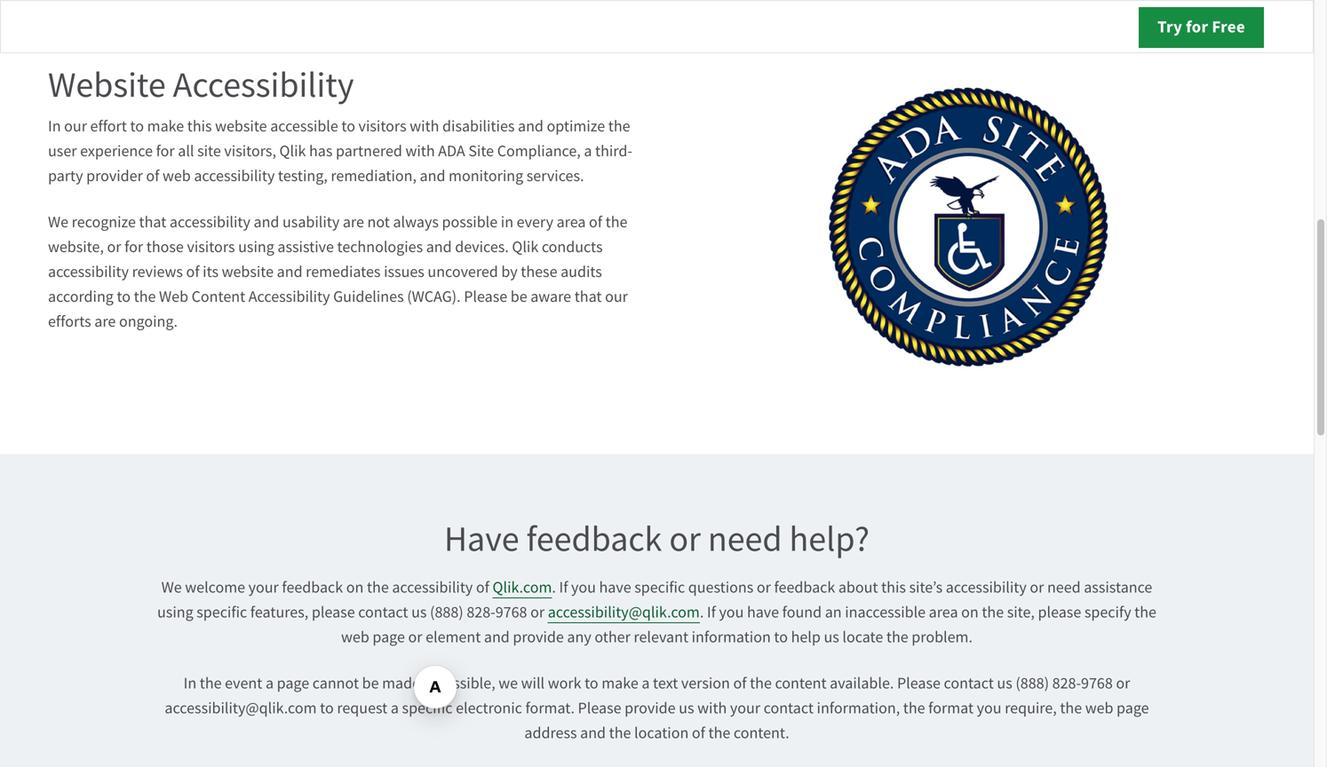 Task type: vqa. For each thing, say whether or not it's contained in the screenshot.
Support IMAGE
no



Task type: locate. For each thing, give the bounding box(es) containing it.
your inside in the event a page cannot be made accessible, we will work to make a text version of the content available. please contact us (888) 828-9768 or accessibility@qlik.com to request a specific electronic format. please provide us with your contact information, the format you require, the web page address and the location of the content.
[[730, 698, 761, 719]]

1 vertical spatial please
[[897, 673, 941, 694]]

third-
[[595, 141, 633, 161]]

be up request on the left of page
[[362, 673, 379, 694]]

of inside the in our effort to make this website accessible to visitors with disabilities and optimize the user experience for all site visitors, qlik has partnered with ada site compliance, a third- party provider of web accessibility testing, remediation, and monitoring services.
[[146, 166, 159, 186]]

1 horizontal spatial have
[[747, 602, 779, 623]]

contact up format
[[944, 673, 994, 694]]

0 horizontal spatial our
[[64, 116, 87, 136]]

and down assistive
[[277, 262, 303, 282]]

0 vertical spatial web
[[163, 166, 191, 186]]

make
[[147, 116, 184, 136], [602, 673, 639, 694]]

are down according
[[94, 311, 116, 332]]

0 vertical spatial have
[[599, 577, 631, 598]]

website up visitors,
[[215, 116, 267, 136]]

website
[[215, 116, 267, 136], [222, 262, 274, 282]]

0 vertical spatial contact
[[358, 602, 408, 623]]

1 vertical spatial this
[[882, 577, 906, 598]]

try for free
[[1158, 16, 1246, 38]]

page inside . if you have found an inaccessible area on the site, please specify the web page or element and provide any other relevant information to help us locate the problem.
[[373, 627, 405, 648]]

1 horizontal spatial accessibility@qlik.com
[[548, 602, 700, 623]]

qlik.com link
[[493, 577, 552, 599]]

have
[[444, 517, 519, 562]]

of left qlik.com
[[476, 577, 490, 598]]

we
[[48, 212, 68, 232], [161, 577, 182, 598]]

area up conducts
[[557, 212, 586, 232]]

audits
[[561, 262, 602, 282]]

in
[[48, 116, 61, 136], [184, 673, 197, 694]]

.
[[552, 577, 556, 598], [700, 602, 704, 623]]

this
[[187, 116, 212, 136], [882, 577, 906, 598]]

of left its
[[186, 262, 200, 282]]

your up features,
[[248, 577, 279, 598]]

0 horizontal spatial be
[[362, 673, 379, 694]]

with down 'version'
[[698, 698, 727, 719]]

qlik up testing,
[[279, 141, 306, 161]]

all
[[178, 141, 194, 161]]

0 horizontal spatial that
[[139, 212, 166, 232]]

that down audits at the left top of the page
[[575, 287, 602, 307]]

contact down content
[[764, 698, 814, 719]]

and right the element
[[484, 627, 510, 648]]

web right the require,
[[1086, 698, 1114, 719]]

please
[[464, 287, 508, 307], [897, 673, 941, 694], [578, 698, 622, 719]]

have up "accessibility@qlik.com" link
[[599, 577, 631, 598]]

1 vertical spatial in
[[184, 673, 197, 694]]

0 horizontal spatial this
[[187, 116, 212, 136]]

0 horizontal spatial page
[[277, 673, 309, 694]]

accessible,
[[423, 673, 496, 694]]

0 vertical spatial your
[[248, 577, 279, 598]]

area
[[557, 212, 586, 232], [929, 602, 958, 623]]

1 vertical spatial our
[[605, 287, 628, 307]]

0 vertical spatial on
[[346, 577, 364, 598]]

to down cannot
[[320, 698, 334, 719]]

0 vertical spatial using
[[238, 237, 274, 257]]

1 vertical spatial 828-
[[1053, 673, 1081, 694]]

relevant
[[634, 627, 689, 648]]

of
[[146, 166, 159, 186], [589, 212, 602, 232], [186, 262, 200, 282], [476, 577, 490, 598], [733, 673, 747, 694], [692, 723, 705, 744]]

0 horizontal spatial area
[[557, 212, 586, 232]]

1 horizontal spatial we
[[161, 577, 182, 598]]

provide
[[513, 627, 564, 648], [625, 698, 676, 719]]

specific down welcome
[[197, 602, 247, 623]]

0 vertical spatial that
[[139, 212, 166, 232]]

area up problem.
[[929, 602, 958, 623]]

accessibility inside the in our effort to make this website accessible to visitors with disabilities and optimize the user experience for all site visitors, qlik has partnered with ada site compliance, a third- party provider of web accessibility testing, remediation, and monitoring services.
[[194, 166, 275, 186]]

1 vertical spatial that
[[575, 287, 602, 307]]

and right address
[[580, 723, 606, 744]]

1 horizontal spatial make
[[602, 673, 639, 694]]

accessibility@qlik.com up other
[[548, 602, 700, 623]]

web down we welcome your feedback on the accessibility of qlik.com
[[341, 627, 369, 648]]

0 vertical spatial accessibility@qlik.com
[[548, 602, 700, 623]]

if
[[559, 577, 568, 598], [707, 602, 716, 623]]

us up the element
[[411, 602, 427, 623]]

or down recognize
[[107, 237, 121, 257]]

1 vertical spatial .
[[700, 602, 704, 623]]

other
[[595, 627, 631, 648]]

0 horizontal spatial .
[[552, 577, 556, 598]]

with
[[410, 116, 439, 136], [406, 141, 435, 161], [698, 698, 727, 719]]

if right qlik.com
[[559, 577, 568, 598]]

1 vertical spatial on
[[962, 602, 979, 623]]

please right the site,
[[1038, 602, 1082, 623]]

us down an
[[824, 627, 839, 648]]

1 horizontal spatial are
[[343, 212, 364, 232]]

effort
[[90, 116, 127, 136]]

for left those
[[124, 237, 143, 257]]

accessibility up the element
[[392, 577, 473, 598]]

1 vertical spatial have
[[747, 602, 779, 623]]

2 vertical spatial page
[[1117, 698, 1149, 719]]

you inside . if you have found an inaccessible area on the site, please specify the web page or element and provide any other relevant information to help us locate the problem.
[[719, 602, 744, 623]]

1 horizontal spatial specific
[[402, 698, 453, 719]]

1 horizontal spatial for
[[156, 141, 175, 161]]

(888)
[[430, 602, 464, 623], [1016, 673, 1049, 694]]

0 horizontal spatial (888)
[[430, 602, 464, 623]]

web
[[159, 287, 188, 307]]

. inside . if you have found an inaccessible area on the site, please specify the web page or element and provide any other relevant information to help us locate the problem.
[[700, 602, 704, 623]]

qlik down every
[[512, 237, 539, 257]]

1 vertical spatial if
[[707, 602, 716, 623]]

specific inside in the event a page cannot be made accessible, we will work to make a text version of the content available. please contact us (888) 828-9768 or accessibility@qlik.com to request a specific electronic format. please provide us with your contact information, the format you require, the web page address and the location of the content.
[[402, 698, 453, 719]]

your up content.
[[730, 698, 761, 719]]

with left the ada
[[406, 141, 435, 161]]

accessible
[[270, 116, 338, 136]]

0 vertical spatial 828-
[[467, 602, 496, 623]]

if inside . if you have found an inaccessible area on the site, please specify the web page or element and provide any other relevant information to help us locate the problem.
[[707, 602, 716, 623]]

request
[[337, 698, 388, 719]]

be
[[511, 287, 527, 307], [362, 673, 379, 694]]

event
[[225, 673, 262, 694]]

to
[[130, 116, 144, 136], [342, 116, 355, 136], [117, 287, 131, 307], [774, 627, 788, 648], [585, 673, 599, 694], [320, 698, 334, 719]]

please down work
[[578, 698, 622, 719]]

questions
[[688, 577, 754, 598]]

1 vertical spatial provide
[[625, 698, 676, 719]]

accessibility
[[173, 63, 354, 108], [249, 287, 330, 307]]

0 vertical spatial (888)
[[430, 602, 464, 623]]

in the event a page cannot be made accessible, we will work to make a text version of the content available. please contact us (888) 828-9768 or accessibility@qlik.com to request a specific electronic format. please provide us with your contact information, the format you require, the web page address and the location of the content.
[[165, 673, 1149, 744]]

accessibility@qlik.com down event
[[165, 698, 317, 719]]

0 vertical spatial website
[[215, 116, 267, 136]]

0 horizontal spatial using
[[157, 602, 193, 623]]

we left welcome
[[161, 577, 182, 598]]

(888) up the element
[[430, 602, 464, 623]]

to left help
[[774, 627, 788, 648]]

locate
[[843, 627, 883, 648]]

828-
[[467, 602, 496, 623], [1053, 673, 1081, 694]]

1 horizontal spatial page
[[373, 627, 405, 648]]

or left the element
[[408, 627, 422, 648]]

with inside in the event a page cannot be made accessible, we will work to make a text version of the content available. please contact us (888) 828-9768 or accessibility@qlik.com to request a specific electronic format. please provide us with your contact information, the format you require, the web page address and the location of the content.
[[698, 698, 727, 719]]

1 horizontal spatial please
[[578, 698, 622, 719]]

1 vertical spatial accessibility@qlik.com
[[165, 698, 317, 719]]

us inside . if you have found an inaccessible area on the site, please specify the web page or element and provide any other relevant information to help us locate the problem.
[[824, 627, 839, 648]]

9768 down specify
[[1081, 673, 1113, 694]]

provide up location
[[625, 698, 676, 719]]

2 horizontal spatial web
[[1086, 698, 1114, 719]]

0 horizontal spatial 828-
[[467, 602, 496, 623]]

828- up the require,
[[1053, 673, 1081, 694]]

828- up the element
[[467, 602, 496, 623]]

2 please from the left
[[1038, 602, 1082, 623]]

your
[[248, 577, 279, 598], [730, 698, 761, 719]]

provide left any
[[513, 627, 564, 648]]

if for 9768
[[559, 577, 568, 598]]

visitors up "partnered"
[[359, 116, 407, 136]]

we inside we recognize that accessibility and usability are not always possible in every area of the website, or for those visitors using assistive technologies and devices. qlik conducts accessibility reviews of its website and remediates issues uncovered by these audits according to the web content accessibility guidelines (wcag). please be aware that our efforts are ongoing.
[[48, 212, 68, 232]]

for inside we recognize that accessibility and usability are not always possible in every area of the website, or for those visitors using assistive technologies and devices. qlik conducts accessibility reviews of its website and remediates issues uncovered by these audits according to the web content accessibility guidelines (wcag). please be aware that our efforts are ongoing.
[[124, 237, 143, 257]]

ada site compliance logo image
[[671, 64, 1266, 390]]

0 vertical spatial we
[[48, 212, 68, 232]]

0 vertical spatial .
[[552, 577, 556, 598]]

our up user
[[64, 116, 87, 136]]

our inside the in our effort to make this website accessible to visitors with disabilities and optimize the user experience for all site visitors, qlik has partnered with ada site compliance, a third- party provider of web accessibility testing, remediation, and monitoring services.
[[64, 116, 87, 136]]

provider
[[86, 166, 143, 186]]

please down we welcome your feedback on the accessibility of qlik.com
[[312, 602, 355, 623]]

0 horizontal spatial 9768
[[496, 602, 527, 623]]

or up the site,
[[1030, 577, 1044, 598]]

accessibility down assistive
[[249, 287, 330, 307]]

1 horizontal spatial be
[[511, 287, 527, 307]]

0 horizontal spatial are
[[94, 311, 116, 332]]

have inside . if you have specific questions or feedback about this site's accessibility or need assistance using specific features, please contact us (888) 828-9768 or
[[599, 577, 631, 598]]

in inside the in our effort to make this website accessible to visitors with disabilities and optimize the user experience for all site visitors, qlik has partnered with ada site compliance, a third- party provider of web accessibility testing, remediation, and monitoring services.
[[48, 116, 61, 136]]

remediates
[[306, 262, 381, 282]]

1 vertical spatial 9768
[[1081, 673, 1113, 694]]

0 vertical spatial provide
[[513, 627, 564, 648]]

make left text
[[602, 673, 639, 694]]

1 horizontal spatial visitors
[[359, 116, 407, 136]]

0 vertical spatial if
[[559, 577, 568, 598]]

you right format
[[977, 698, 1002, 719]]

1 vertical spatial visitors
[[187, 237, 235, 257]]

be down 'by'
[[511, 287, 527, 307]]

accessibility up accessible
[[173, 63, 354, 108]]

0 horizontal spatial contact
[[358, 602, 408, 623]]

1 vertical spatial using
[[157, 602, 193, 623]]

1 vertical spatial contact
[[944, 673, 994, 694]]

1 vertical spatial (888)
[[1016, 673, 1049, 694]]

0 horizontal spatial your
[[248, 577, 279, 598]]

in up user
[[48, 116, 61, 136]]

1 horizontal spatial on
[[962, 602, 979, 623]]

please inside . if you have specific questions or feedback about this site's accessibility or need assistance using specific features, please contact us (888) 828-9768 or
[[312, 602, 355, 623]]

a
[[584, 141, 592, 161], [266, 673, 274, 694], [642, 673, 650, 694], [391, 698, 399, 719]]

1 horizontal spatial this
[[882, 577, 906, 598]]

0 horizontal spatial you
[[571, 577, 596, 598]]

accessibility
[[194, 166, 275, 186], [170, 212, 250, 232], [48, 262, 129, 282], [392, 577, 473, 598], [946, 577, 1027, 598]]

0 horizontal spatial in
[[48, 116, 61, 136]]

require,
[[1005, 698, 1057, 719]]

be inside in the event a page cannot be made accessible, we will work to make a text version of the content available. please contact us (888) 828-9768 or accessibility@qlik.com to request a specific electronic format. please provide us with your contact information, the format you require, the web page address and the location of the content.
[[362, 673, 379, 694]]

guidelines
[[333, 287, 404, 307]]

0 vertical spatial make
[[147, 116, 184, 136]]

. inside . if you have specific questions or feedback about this site's accessibility or need assistance using specific features, please contact us (888) 828-9768 or
[[552, 577, 556, 598]]

content.
[[734, 723, 790, 744]]

efforts
[[48, 311, 91, 332]]

in left event
[[184, 673, 197, 694]]

have left found
[[747, 602, 779, 623]]

2 horizontal spatial feedback
[[774, 577, 835, 598]]

0 horizontal spatial qlik
[[279, 141, 306, 161]]

2 horizontal spatial page
[[1117, 698, 1149, 719]]

that
[[139, 212, 166, 232], [575, 287, 602, 307]]

in inside in the event a page cannot be made accessible, we will work to make a text version of the content available. please contact us (888) 828-9768 or accessibility@qlik.com to request a specific electronic format. please provide us with your contact information, the format you require, the web page address and the location of the content.
[[184, 673, 197, 694]]

. up "accessibility@qlik.com" link
[[552, 577, 556, 598]]

disabilities
[[443, 116, 515, 136]]

0 vertical spatial our
[[64, 116, 87, 136]]

(888) inside in the event a page cannot be made accessible, we will work to make a text version of the content available. please contact us (888) 828-9768 or accessibility@qlik.com to request a specific electronic format. please provide us with your contact information, the format you require, the web page address and the location of the content.
[[1016, 673, 1049, 694]]

our right aware at the top of page
[[605, 287, 628, 307]]

contact
[[358, 602, 408, 623], [944, 673, 994, 694], [764, 698, 814, 719]]

need up the questions
[[708, 517, 782, 562]]

1 horizontal spatial 828-
[[1053, 673, 1081, 694]]

0 horizontal spatial please
[[312, 602, 355, 623]]

aware
[[531, 287, 571, 307]]

. down the questions
[[700, 602, 704, 623]]

visitors up its
[[187, 237, 235, 257]]

a left third-
[[584, 141, 592, 161]]

us down 'version'
[[679, 698, 694, 719]]

will
[[521, 673, 545, 694]]

us
[[411, 602, 427, 623], [824, 627, 839, 648], [997, 673, 1013, 694], [679, 698, 694, 719]]

0 horizontal spatial provide
[[513, 627, 564, 648]]

need left assistance
[[1048, 577, 1081, 598]]

you inside . if you have specific questions or feedback about this site's accessibility or need assistance using specific features, please contact us (888) 828-9768 or
[[571, 577, 596, 598]]

assistive
[[278, 237, 334, 257]]

try
[[1158, 16, 1183, 38]]

for
[[1186, 16, 1209, 38], [156, 141, 175, 161], [124, 237, 143, 257]]

0 vertical spatial in
[[48, 116, 61, 136]]

are left not
[[343, 212, 364, 232]]

1 horizontal spatial 9768
[[1081, 673, 1113, 694]]

and left usability
[[254, 212, 279, 232]]

using down welcome
[[157, 602, 193, 623]]

1 horizontal spatial you
[[719, 602, 744, 623]]

are
[[343, 212, 364, 232], [94, 311, 116, 332]]

or down specify
[[1116, 673, 1131, 694]]

specific down made
[[402, 698, 453, 719]]

make inside the in our effort to make this website accessible to visitors with disabilities and optimize the user experience for all site visitors, qlik has partnered with ada site compliance, a third- party provider of web accessibility testing, remediation, and monitoring services.
[[147, 116, 184, 136]]

testing,
[[278, 166, 328, 186]]

1 vertical spatial are
[[94, 311, 116, 332]]

if inside . if you have specific questions or feedback about this site's accessibility or need assistance using specific features, please contact us (888) 828-9768 or
[[559, 577, 568, 598]]

in
[[501, 212, 514, 232]]

2 horizontal spatial for
[[1186, 16, 1209, 38]]

please up format
[[897, 673, 941, 694]]

(888) up the require,
[[1016, 673, 1049, 694]]

our inside we recognize that accessibility and usability are not always possible in every area of the website, or for those visitors using assistive technologies and devices. qlik conducts accessibility reviews of its website and remediates issues uncovered by these audits according to the web content accessibility guidelines (wcag). please be aware that our efforts are ongoing.
[[605, 287, 628, 307]]

on
[[346, 577, 364, 598], [962, 602, 979, 623]]

experience
[[80, 141, 153, 161]]

1 horizontal spatial our
[[605, 287, 628, 307]]

contact down we welcome your feedback on the accessibility of qlik.com
[[358, 602, 408, 623]]

have inside . if you have found an inaccessible area on the site, please specify the web page or element and provide any other relevant information to help us locate the problem.
[[747, 602, 779, 623]]

0 horizontal spatial on
[[346, 577, 364, 598]]

please down uncovered on the top of page
[[464, 287, 508, 307]]

please inside we recognize that accessibility and usability are not always possible in every area of the website, or for those visitors using assistive technologies and devices. qlik conducts accessibility reviews of its website and remediates issues uncovered by these audits according to the web content accessibility guidelines (wcag). please be aware that our efforts are ongoing.
[[464, 287, 508, 307]]

this up site
[[187, 116, 212, 136]]

9768 down qlik.com link
[[496, 602, 527, 623]]

0 vertical spatial are
[[343, 212, 364, 232]]

a right event
[[266, 673, 274, 694]]

or
[[107, 237, 121, 257], [669, 517, 701, 562], [757, 577, 771, 598], [1030, 577, 1044, 598], [531, 602, 545, 623], [408, 627, 422, 648], [1116, 673, 1131, 694]]

for left all
[[156, 141, 175, 161]]

you for to
[[719, 602, 744, 623]]

be inside we recognize that accessibility and usability are not always possible in every area of the website, or for those visitors using assistive technologies and devices. qlik conducts accessibility reviews of its website and remediates issues uncovered by these audits according to the web content accessibility guidelines (wcag). please be aware that our efforts are ongoing.
[[511, 287, 527, 307]]

please
[[312, 602, 355, 623], [1038, 602, 1082, 623]]

we up website,
[[48, 212, 68, 232]]

monitoring
[[449, 166, 523, 186]]

if down the questions
[[707, 602, 716, 623]]

for inside the in our effort to make this website accessible to visitors with disabilities and optimize the user experience for all site visitors, qlik has partnered with ada site compliance, a third- party provider of web accessibility testing, remediation, and monitoring services.
[[156, 141, 175, 161]]

specific up "accessibility@qlik.com" link
[[635, 577, 685, 598]]

1 please from the left
[[312, 602, 355, 623]]

for for in our effort to make this website accessible to visitors with disabilities and optimize the user experience for all site visitors, qlik has partnered with ada site compliance, a third- party provider of web accessibility testing, remediation, and monitoring services.
[[156, 141, 175, 161]]

1 vertical spatial specific
[[197, 602, 247, 623]]

website,
[[48, 237, 104, 257]]

0 horizontal spatial for
[[124, 237, 143, 257]]

feedback up features,
[[282, 577, 343, 598]]

that up those
[[139, 212, 166, 232]]

for right try
[[1186, 16, 1209, 38]]

1 vertical spatial be
[[362, 673, 379, 694]]

. for 9768
[[552, 577, 556, 598]]

0 horizontal spatial if
[[559, 577, 568, 598]]

2 vertical spatial you
[[977, 698, 1002, 719]]

this inside the in our effort to make this website accessible to visitors with disabilities and optimize the user experience for all site visitors, qlik has partnered with ada site compliance, a third- party provider of web accessibility testing, remediation, and monitoring services.
[[187, 116, 212, 136]]

1 horizontal spatial please
[[1038, 602, 1082, 623]]

feedback inside . if you have specific questions or feedback about this site's accessibility or need assistance using specific features, please contact us (888) 828-9768 or
[[774, 577, 835, 598]]

have for found
[[747, 602, 779, 623]]

you for or
[[571, 577, 596, 598]]

1 horizontal spatial if
[[707, 602, 716, 623]]

2 horizontal spatial specific
[[635, 577, 685, 598]]

0 horizontal spatial accessibility@qlik.com
[[165, 698, 317, 719]]

you up information
[[719, 602, 744, 623]]

0 vertical spatial page
[[373, 627, 405, 648]]

accessibility inside we recognize that accessibility and usability are not always possible in every area of the website, or for those visitors using assistive technologies and devices. qlik conducts accessibility reviews of its website and remediates issues uncovered by these audits according to the web content accessibility guidelines (wcag). please be aware that our efforts are ongoing.
[[249, 287, 330, 307]]

have feedback or need help?
[[444, 517, 870, 562]]

web inside the in our effort to make this website accessible to visitors with disabilities and optimize the user experience for all site visitors, qlik has partnered with ada site compliance, a third- party provider of web accessibility testing, remediation, and monitoring services.
[[163, 166, 191, 186]]

web down all
[[163, 166, 191, 186]]

1 vertical spatial for
[[156, 141, 175, 161]]

with up the ada
[[410, 116, 439, 136]]

visitors inside we recognize that accessibility and usability are not always possible in every area of the website, or for those visitors using assistive technologies and devices. qlik conducts accessibility reviews of its website and remediates issues uncovered by these audits according to the web content accessibility guidelines (wcag). please be aware that our efforts are ongoing.
[[187, 237, 235, 257]]

and down always
[[426, 237, 452, 257]]

an
[[825, 602, 842, 623]]

to up ongoing.
[[117, 287, 131, 307]]

about
[[839, 577, 878, 598]]

0 horizontal spatial make
[[147, 116, 184, 136]]

0 horizontal spatial feedback
[[282, 577, 343, 598]]

accessibility@qlik.com
[[548, 602, 700, 623], [165, 698, 317, 719]]

feedback up found
[[774, 577, 835, 598]]



Task type: describe. For each thing, give the bounding box(es) containing it.
0 vertical spatial for
[[1186, 16, 1209, 38]]

make inside in the event a page cannot be made accessible, we will work to make a text version of the content available. please contact us (888) 828-9768 or accessibility@qlik.com to request a specific electronic format. please provide us with your contact information, the format you require, the web page address and the location of the content.
[[602, 673, 639, 694]]

website accessibility
[[48, 63, 354, 108]]

content
[[192, 287, 245, 307]]

accessibility up according
[[48, 262, 129, 282]]

uncovered
[[428, 262, 498, 282]]

9768 inside in the event a page cannot be made accessible, we will work to make a text version of the content available. please contact us (888) 828-9768 or accessibility@qlik.com to request a specific electronic format. please provide us with your contact information, the format you require, the web page address and the location of the content.
[[1081, 673, 1113, 694]]

reviews
[[132, 262, 183, 282]]

to right effort
[[130, 116, 144, 136]]

made
[[382, 673, 420, 694]]

format.
[[526, 698, 575, 719]]

accessibility up its
[[170, 212, 250, 232]]

text
[[653, 673, 678, 694]]

welcome
[[185, 577, 245, 598]]

we welcome your feedback on the accessibility of qlik.com
[[161, 577, 552, 598]]

website inside we recognize that accessibility and usability are not always possible in every area of the website, or for those visitors using assistive technologies and devices. qlik conducts accessibility reviews of its website and remediates issues uncovered by these audits according to the web content accessibility guidelines (wcag). please be aware that our efforts are ongoing.
[[222, 262, 274, 282]]

help?
[[790, 517, 870, 562]]

. for information
[[700, 602, 704, 623]]

issues
[[384, 262, 425, 282]]

need inside . if you have specific questions or feedback about this site's accessibility or need assistance using specific features, please contact us (888) 828-9768 or
[[1048, 577, 1081, 598]]

ada
[[438, 141, 465, 161]]

and inside in the event a page cannot be made accessible, we will work to make a text version of the content available. please contact us (888) 828-9768 or accessibility@qlik.com to request a specific electronic format. please provide us with your contact information, the format you require, the web page address and the location of the content.
[[580, 723, 606, 744]]

compliance,
[[497, 141, 581, 161]]

problem.
[[912, 627, 973, 648]]

the inside the in our effort to make this website accessible to visitors with disabilities and optimize the user experience for all site visitors, qlik has partnered with ada site compliance, a third- party provider of web accessibility testing, remediation, and monitoring services.
[[608, 116, 630, 136]]

optimize
[[547, 116, 605, 136]]

accessibility@qlik.com link
[[548, 602, 700, 624]]

9768 inside . if you have specific questions or feedback about this site's accessibility or need assistance using specific features, please contact us (888) 828-9768 or
[[496, 602, 527, 623]]

us inside . if you have specific questions or feedback about this site's accessibility or need assistance using specific features, please contact us (888) 828-9768 or
[[411, 602, 427, 623]]

in for the
[[184, 673, 197, 694]]

this inside . if you have specific questions or feedback about this site's accessibility or need assistance using specific features, please contact us (888) 828-9768 or
[[882, 577, 906, 598]]

we for we welcome your feedback on the accessibility of qlik.com
[[161, 577, 182, 598]]

have for specific
[[599, 577, 631, 598]]

contact inside . if you have specific questions or feedback about this site's accessibility or need assistance using specific features, please contact us (888) 828-9768 or
[[358, 602, 408, 623]]

of right location
[[692, 723, 705, 744]]

electronic
[[456, 698, 522, 719]]

1 vertical spatial with
[[406, 141, 435, 161]]

0 vertical spatial with
[[410, 116, 439, 136]]

for for we recognize that accessibility and usability are not always possible in every area of the website, or for those visitors using assistive technologies and devices. qlik conducts accessibility reviews of its website and remediates issues uncovered by these audits according to the web content accessibility guidelines (wcag). please be aware that our efforts are ongoing.
[[124, 237, 143, 257]]

and inside . if you have found an inaccessible area on the site, please specify the web page or element and provide any other relevant information to help us locate the problem.
[[484, 627, 510, 648]]

a inside the in our effort to make this website accessible to visitors with disabilities and optimize the user experience for all site visitors, qlik has partnered with ada site compliance, a third- party provider of web accessibility testing, remediation, and monitoring services.
[[584, 141, 592, 161]]

to inside we recognize that accessibility and usability are not always possible in every area of the website, or for those visitors using assistive technologies and devices. qlik conducts accessibility reviews of its website and remediates issues uncovered by these audits according to the web content accessibility guidelines (wcag). please be aware that our efforts are ongoing.
[[117, 287, 131, 307]]

cannot
[[313, 673, 359, 694]]

(wcag).
[[407, 287, 461, 307]]

using inside . if you have specific questions or feedback about this site's accessibility or need assistance using specific features, please contact us (888) 828-9768 or
[[157, 602, 193, 623]]

1 horizontal spatial that
[[575, 287, 602, 307]]

a left text
[[642, 673, 650, 694]]

website
[[48, 63, 166, 108]]

us up the require,
[[997, 673, 1013, 694]]

element
[[426, 627, 481, 648]]

every
[[517, 212, 554, 232]]

on inside . if you have found an inaccessible area on the site, please specify the web page or element and provide any other relevant information to help us locate the problem.
[[962, 602, 979, 623]]

828- inside in the event a page cannot be made accessible, we will work to make a text version of the content available. please contact us (888) 828-9768 or accessibility@qlik.com to request a specific electronic format. please provide us with your contact information, the format you require, the web page address and the location of the content.
[[1053, 673, 1081, 694]]

content
[[775, 673, 827, 694]]

information
[[692, 627, 771, 648]]

0 vertical spatial need
[[708, 517, 782, 562]]

help
[[791, 627, 821, 648]]

inaccessible
[[845, 602, 926, 623]]

web inside in the event a page cannot be made accessible, we will work to make a text version of the content available. please contact us (888) 828-9768 or accessibility@qlik.com to request a specific electronic format. please provide us with your contact information, the format you require, the web page address and the location of the content.
[[1086, 698, 1114, 719]]

free
[[1212, 16, 1246, 38]]

specify
[[1085, 602, 1132, 623]]

web inside . if you have found an inaccessible area on the site, please specify the web page or element and provide any other relevant information to help us locate the problem.
[[341, 627, 369, 648]]

visitors inside the in our effort to make this website accessible to visitors with disabilities and optimize the user experience for all site visitors, qlik has partnered with ada site compliance, a third- party provider of web accessibility testing, remediation, and monitoring services.
[[359, 116, 407, 136]]

using inside we recognize that accessibility and usability are not always possible in every area of the website, or for those visitors using assistive technologies and devices. qlik conducts accessibility reviews of its website and remediates issues uncovered by these audits according to the web content accessibility guidelines (wcag). please be aware that our efforts are ongoing.
[[238, 237, 274, 257]]

location
[[634, 723, 689, 744]]

if for information
[[707, 602, 716, 623]]

1 horizontal spatial feedback
[[526, 517, 662, 562]]

qlik inside we recognize that accessibility and usability are not always possible in every area of the website, or for those visitors using assistive technologies and devices. qlik conducts accessibility reviews of its website and remediates issues uncovered by these audits according to the web content accessibility guidelines (wcag). please be aware that our efforts are ongoing.
[[512, 237, 539, 257]]

partnered
[[336, 141, 402, 161]]

please inside . if you have found an inaccessible area on the site, please specify the web page or element and provide any other relevant information to help us locate the problem.
[[1038, 602, 1082, 623]]

or down qlik.com link
[[531, 602, 545, 623]]

these
[[521, 262, 558, 282]]

features,
[[250, 602, 309, 623]]

to inside . if you have found an inaccessible area on the site, please specify the web page or element and provide any other relevant information to help us locate the problem.
[[774, 627, 788, 648]]

1 horizontal spatial contact
[[764, 698, 814, 719]]

site
[[469, 141, 494, 161]]

and down the ada
[[420, 166, 446, 186]]

found
[[782, 602, 822, 623]]

provide inside . if you have found an inaccessible area on the site, please specify the web page or element and provide any other relevant information to help us locate the problem.
[[513, 627, 564, 648]]

2 horizontal spatial please
[[897, 673, 941, 694]]

0 horizontal spatial specific
[[197, 602, 247, 623]]

not
[[367, 212, 390, 232]]

(888) inside . if you have specific questions or feedback about this site's accessibility or need assistance using specific features, please contact us (888) 828-9768 or
[[430, 602, 464, 623]]

its
[[203, 262, 219, 282]]

2 vertical spatial please
[[578, 698, 622, 719]]

remediation,
[[331, 166, 417, 186]]

services.
[[527, 166, 584, 186]]

assistance
[[1084, 577, 1153, 598]]

conducts
[[542, 237, 603, 257]]

usability
[[283, 212, 340, 232]]

devices.
[[455, 237, 509, 257]]

and up compliance,
[[518, 116, 544, 136]]

of up conducts
[[589, 212, 602, 232]]

828- inside . if you have specific questions or feedback about this site's accessibility or need assistance using specific features, please contact us (888) 828-9768 or
[[467, 602, 496, 623]]

possible
[[442, 212, 498, 232]]

party
[[48, 166, 83, 186]]

1 vertical spatial page
[[277, 673, 309, 694]]

area inside . if you have found an inaccessible area on the site, please specify the web page or element and provide any other relevant information to help us locate the problem.
[[929, 602, 958, 623]]

information,
[[817, 698, 900, 719]]

of right 'version'
[[733, 673, 747, 694]]

we recognize that accessibility and usability are not always possible in every area of the website, or for those visitors using assistive technologies and devices. qlik conducts accessibility reviews of its website and remediates issues uncovered by these audits according to the web content accessibility guidelines (wcag). please be aware that our efforts are ongoing.
[[48, 212, 628, 332]]

provide inside in the event a page cannot be made accessible, we will work to make a text version of the content available. please contact us (888) 828-9768 or accessibility@qlik.com to request a specific electronic format. please provide us with your contact information, the format you require, the web page address and the location of the content.
[[625, 698, 676, 719]]

in our effort to make this website accessible to visitors with disabilities and optimize the user experience for all site visitors, qlik has partnered with ada site compliance, a third- party provider of web accessibility testing, remediation, and monitoring services.
[[48, 116, 633, 186]]

. if you have found an inaccessible area on the site, please specify the web page or element and provide any other relevant information to help us locate the problem.
[[341, 602, 1157, 648]]

0 vertical spatial accessibility
[[173, 63, 354, 108]]

qlik.com
[[493, 577, 552, 598]]

those
[[146, 237, 184, 257]]

we
[[499, 673, 518, 694]]

you inside in the event a page cannot be made accessible, we will work to make a text version of the content available. please contact us (888) 828-9768 or accessibility@qlik.com to request a specific electronic format. please provide us with your contact information, the format you require, the web page address and the location of the content.
[[977, 698, 1002, 719]]

accessibility inside . if you have specific questions or feedback about this site's accessibility or need assistance using specific features, please contact us (888) 828-9768 or
[[946, 577, 1027, 598]]

format
[[929, 698, 974, 719]]

recognize
[[72, 212, 136, 232]]

we for we recognize that accessibility and usability are not always possible in every area of the website, or for those visitors using assistive technologies and devices. qlik conducts accessibility reviews of its website and remediates issues uncovered by these audits according to the web content accessibility guidelines (wcag). please be aware that our efforts are ongoing.
[[48, 212, 68, 232]]

or inside we recognize that accessibility and usability are not always possible in every area of the website, or for those visitors using assistive technologies and devices. qlik conducts accessibility reviews of its website and remediates issues uncovered by these audits according to the web content accessibility guidelines (wcag). please be aware that our efforts are ongoing.
[[107, 237, 121, 257]]

site's
[[909, 577, 943, 598]]

try for free link
[[1139, 7, 1264, 48]]

a down made
[[391, 698, 399, 719]]

available.
[[830, 673, 894, 694]]

to right work
[[585, 673, 599, 694]]

by
[[501, 262, 518, 282]]

or up . if you have found an inaccessible area on the site, please specify the web page or element and provide any other relevant information to help us locate the problem.
[[757, 577, 771, 598]]

visitors,
[[224, 141, 276, 161]]

or inside . if you have found an inaccessible area on the site, please specify the web page or element and provide any other relevant information to help us locate the problem.
[[408, 627, 422, 648]]

site,
[[1007, 602, 1035, 623]]

work
[[548, 673, 582, 694]]

ongoing.
[[119, 311, 178, 332]]

has
[[309, 141, 333, 161]]

qlik inside the in our effort to make this website accessible to visitors with disabilities and optimize the user experience for all site visitors, qlik has partnered with ada site compliance, a third- party provider of web accessibility testing, remediation, and monitoring services.
[[279, 141, 306, 161]]

any
[[567, 627, 592, 648]]

technologies
[[337, 237, 423, 257]]

area inside we recognize that accessibility and usability are not always possible in every area of the website, or for those visitors using assistive technologies and devices. qlik conducts accessibility reviews of its website and remediates issues uncovered by these audits according to the web content accessibility guidelines (wcag). please be aware that our efforts are ongoing.
[[557, 212, 586, 232]]

address
[[525, 723, 577, 744]]

or inside in the event a page cannot be made accessible, we will work to make a text version of the content available. please contact us (888) 828-9768 or accessibility@qlik.com to request a specific electronic format. please provide us with your contact information, the format you require, the web page address and the location of the content.
[[1116, 673, 1131, 694]]

in for our
[[48, 116, 61, 136]]

. if you have specific questions or feedback about this site's accessibility or need assistance using specific features, please contact us (888) 828-9768 or
[[157, 577, 1153, 623]]

user
[[48, 141, 77, 161]]

or up the questions
[[669, 517, 701, 562]]

2 horizontal spatial contact
[[944, 673, 994, 694]]

site
[[197, 141, 221, 161]]

0 vertical spatial specific
[[635, 577, 685, 598]]

to up "partnered"
[[342, 116, 355, 136]]

website inside the in our effort to make this website accessible to visitors with disabilities and optimize the user experience for all site visitors, qlik has partnered with ada site compliance, a third- party provider of web accessibility testing, remediation, and monitoring services.
[[215, 116, 267, 136]]

accessibility@qlik.com inside in the event a page cannot be made accessible, we will work to make a text version of the content available. please contact us (888) 828-9768 or accessibility@qlik.com to request a specific electronic format. please provide us with your contact information, the format you require, the web page address and the location of the content.
[[165, 698, 317, 719]]



